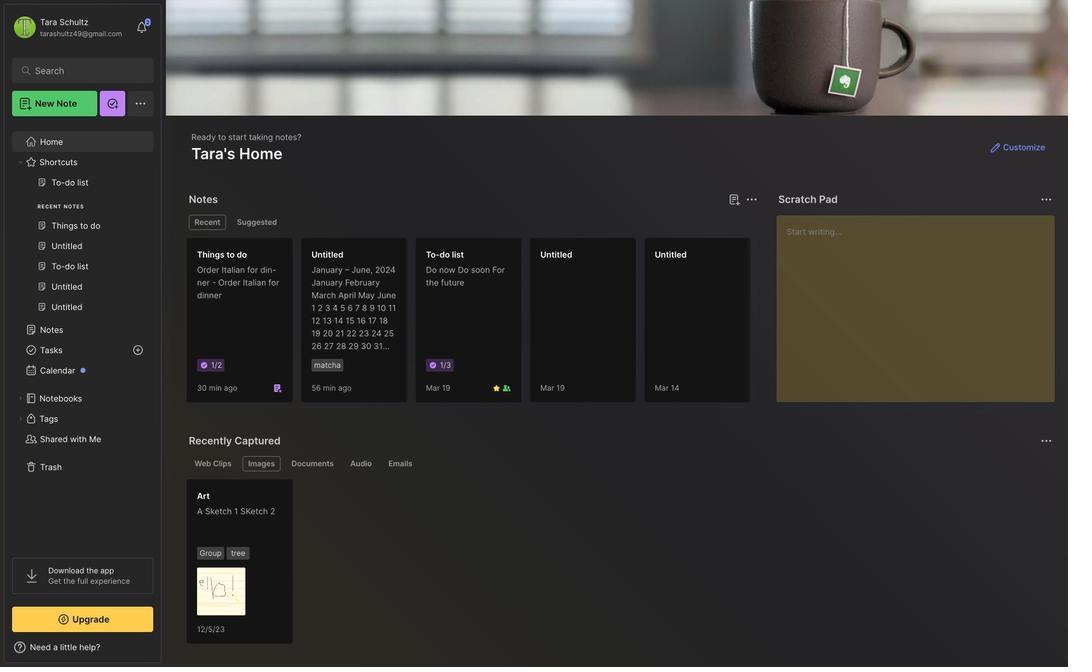 Task type: locate. For each thing, give the bounding box(es) containing it.
1 vertical spatial tab list
[[189, 457, 1051, 472]]

group
[[12, 172, 153, 325]]

Start writing… text field
[[787, 216, 1054, 392]]

0 vertical spatial tab list
[[189, 215, 756, 230]]

0 horizontal spatial more actions image
[[744, 192, 760, 207]]

1 more actions image from the left
[[744, 192, 760, 207]]

2 tab list from the top
[[189, 457, 1051, 472]]

2 more actions image from the left
[[1039, 192, 1054, 207]]

group inside tree
[[12, 172, 153, 325]]

1 horizontal spatial more actions image
[[1039, 192, 1054, 207]]

none search field inside main element
[[35, 63, 136, 78]]

more actions image
[[744, 192, 760, 207], [1039, 192, 1054, 207]]

tab
[[189, 215, 226, 230], [231, 215, 283, 230], [189, 457, 237, 472], [243, 457, 281, 472], [286, 457, 340, 472], [345, 457, 378, 472], [383, 457, 418, 472]]

WHAT'S NEW field
[[4, 638, 161, 658]]

click to collapse image
[[161, 644, 170, 659]]

None search field
[[35, 63, 136, 78]]

tree
[[4, 124, 161, 547]]

row group
[[186, 238, 1068, 411]]

more actions image
[[1039, 434, 1054, 449]]

main element
[[0, 0, 165, 668]]

More actions field
[[743, 191, 761, 209], [1038, 191, 1056, 209], [1038, 432, 1056, 450]]

tab list
[[189, 215, 756, 230], [189, 457, 1051, 472]]

Search text field
[[35, 65, 136, 77]]



Task type: vqa. For each thing, say whether or not it's contained in the screenshot.
group within Main element
yes



Task type: describe. For each thing, give the bounding box(es) containing it.
Account field
[[12, 15, 122, 40]]

thumbnail image
[[197, 568, 245, 616]]

1 tab list from the top
[[189, 215, 756, 230]]

expand tags image
[[17, 415, 24, 423]]

tree inside main element
[[4, 124, 161, 547]]

expand notebooks image
[[17, 395, 24, 403]]



